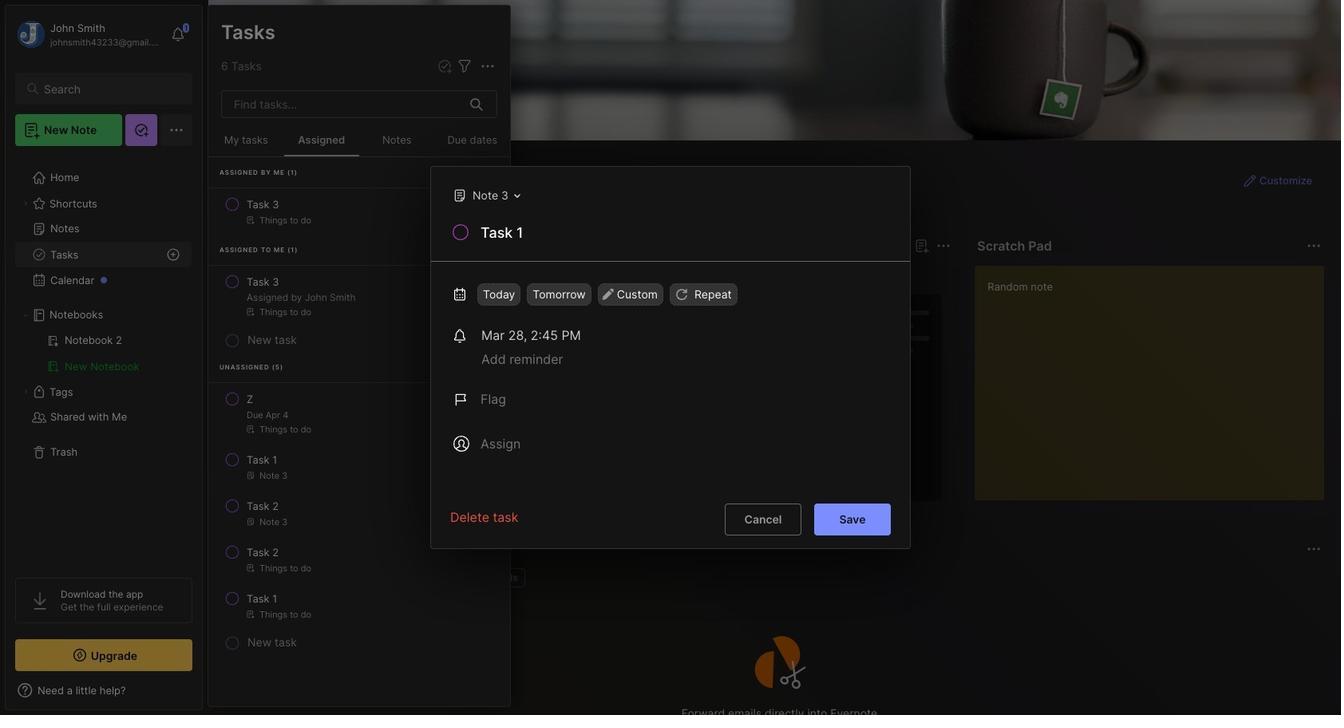 Task type: locate. For each thing, give the bounding box(es) containing it.
row group
[[208, 157, 510, 655], [234, 294, 1341, 511]]

task 1 7 cell
[[247, 452, 277, 468]]

tab list
[[237, 265, 949, 284], [237, 568, 1319, 588]]

None search field
[[44, 79, 178, 98]]

2 tab list from the top
[[237, 568, 1319, 588]]

1 tab list from the top
[[237, 265, 949, 284]]

Enter task text field
[[479, 223, 891, 250]]

2 row from the top
[[215, 267, 504, 325]]

tree inside the main element
[[6, 156, 202, 564]]

task 3 1 cell
[[247, 196, 279, 212]]

group
[[15, 328, 192, 379]]

1 row from the top
[[215, 190, 504, 233]]

row
[[215, 190, 504, 233], [215, 267, 504, 325], [215, 385, 504, 442], [215, 445, 504, 489], [215, 492, 504, 535], [215, 538, 504, 581], [215, 584, 504, 627]]

1 vertical spatial tab list
[[237, 568, 1319, 588]]

Search text field
[[44, 81, 178, 97]]

group inside tree
[[15, 328, 192, 379]]

task 2 8 cell
[[247, 498, 279, 514]]

task 2 9 cell
[[247, 544, 279, 560]]

5 row from the top
[[215, 492, 504, 535]]

Start writing… text field
[[988, 266, 1324, 488]]

0 vertical spatial tab list
[[237, 265, 949, 284]]

tree
[[6, 156, 202, 564]]

expand tags image
[[21, 387, 30, 397]]

none search field inside the main element
[[44, 79, 178, 98]]

z 6 cell
[[247, 391, 253, 407]]

tab
[[237, 265, 284, 284], [290, 265, 355, 284], [237, 568, 298, 588], [304, 568, 352, 588], [359, 568, 426, 588], [433, 568, 474, 588], [481, 568, 525, 588]]



Task type: vqa. For each thing, say whether or not it's contained in the screenshot.
Click to collapse icon
no



Task type: describe. For each thing, give the bounding box(es) containing it.
expand notebooks image
[[21, 311, 30, 320]]

new task image
[[437, 58, 453, 74]]

main element
[[0, 0, 208, 715]]

3 row from the top
[[215, 385, 504, 442]]

6 row from the top
[[215, 538, 504, 581]]

Go to note or move task field
[[445, 184, 526, 207]]

task 1 10 cell
[[247, 591, 277, 607]]

task 3 3 cell
[[247, 274, 279, 290]]

7 row from the top
[[215, 584, 504, 627]]

4 row from the top
[[215, 445, 504, 489]]

Find tasks… text field
[[224, 91, 461, 117]]



